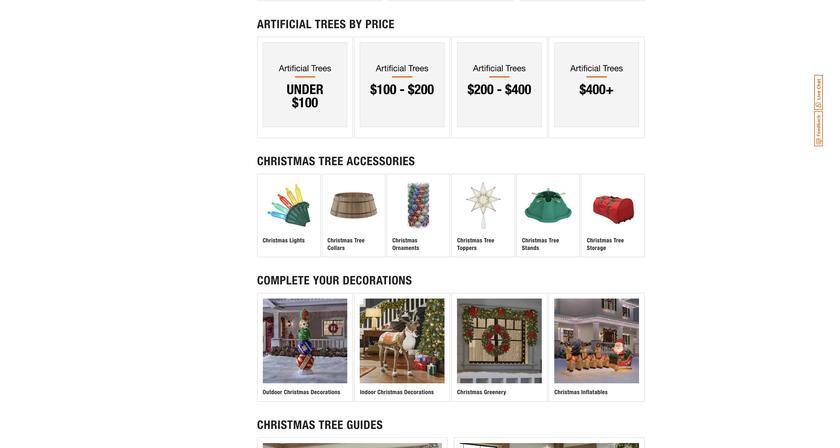 Task type: describe. For each thing, give the bounding box(es) containing it.
trees
[[315, 17, 346, 31]]

christmas for christmas greenery
[[457, 389, 483, 396]]

image for outdoor christmas decorations image
[[263, 299, 348, 384]]

inflatables
[[581, 389, 608, 396]]

christmas for christmas ornaments
[[393, 237, 418, 244]]

christmas tree storage
[[587, 237, 624, 252]]

christmas ornaments
[[393, 237, 419, 252]]

christmas tree collars
[[328, 237, 365, 252]]

toppers
[[457, 245, 477, 252]]

christmas inflatables link
[[549, 294, 645, 402]]

indoor christmas decorations link
[[355, 294, 450, 402]]

christmas for christmas tree stands
[[522, 237, 547, 244]]

christmas inflatables
[[555, 389, 608, 396]]

christmas for christmas lights
[[263, 237, 288, 244]]

indoor
[[360, 389, 376, 396]]

3 image for image from the left
[[457, 42, 542, 127]]

indoor christmas decorations
[[360, 389, 434, 396]]

decorations for complete your decorations
[[343, 274, 412, 288]]

christmas tree collars link
[[322, 174, 385, 257]]

image for christmas tree collars image
[[328, 180, 380, 232]]

christmas tree stands
[[522, 237, 559, 252]]

greenery
[[484, 389, 506, 396]]

storage
[[587, 245, 606, 252]]

image for christmas tree storage image
[[587, 180, 639, 232]]

christmas for christmas tree toppers
[[457, 237, 483, 244]]

collars
[[328, 245, 345, 252]]

accessories
[[347, 154, 415, 168]]

tree for accessories
[[319, 154, 344, 168]]

decorations for indoor christmas decorations
[[404, 389, 434, 396]]

christmas for christmas tree storage
[[587, 237, 612, 244]]

complete your decorations
[[257, 274, 412, 288]]

outdoor
[[263, 389, 282, 396]]

tree for toppers
[[484, 237, 495, 244]]

1 image for image from the left
[[263, 42, 348, 127]]

christmas for christmas inflatables
[[555, 389, 580, 396]]

image for christmas lights image
[[263, 180, 315, 232]]



Task type: locate. For each thing, give the bounding box(es) containing it.
christmas for christmas tree guides
[[257, 418, 316, 432]]

price
[[365, 17, 395, 31]]

christmas tree toppers
[[457, 237, 495, 252]]

image for indoor christmas decorations image
[[360, 299, 445, 384]]

feedback link image
[[815, 111, 823, 147]]

artificial trees by price
[[257, 17, 395, 31]]

christmas ornaments link
[[387, 174, 450, 257]]

christmas tree accessories
[[257, 154, 415, 168]]

complete
[[257, 274, 310, 288]]

tree for stands
[[549, 237, 559, 244]]

guides
[[347, 418, 383, 432]]

christmas tree guides
[[257, 418, 383, 432]]

christmas
[[257, 154, 316, 168], [263, 237, 288, 244], [328, 237, 353, 244], [393, 237, 418, 244], [457, 237, 483, 244], [522, 237, 547, 244], [587, 237, 612, 244], [284, 389, 309, 396], [378, 389, 403, 396], [457, 389, 483, 396], [555, 389, 580, 396], [257, 418, 316, 432]]

christmas tree stands link
[[517, 174, 580, 257]]

outdoor christmas decorations
[[263, 389, 341, 396]]

tree inside christmas tree collars
[[354, 237, 365, 244]]

artificial
[[257, 17, 312, 31]]

ornaments
[[393, 245, 419, 252]]

stands
[[522, 245, 539, 252]]

tree for guides
[[319, 418, 344, 432]]

christmas inside christmas tree stands
[[522, 237, 547, 244]]

image for best artificial christmas trees for the season image
[[263, 443, 442, 448]]

outdoor christmas decorations link
[[258, 294, 353, 402]]

tree inside the christmas tree storage
[[614, 237, 624, 244]]

tree for collars
[[354, 237, 365, 244]]

christmas lights link
[[258, 174, 320, 257]]

image for christmas inflatables image
[[555, 299, 639, 384]]

christmas for christmas tree collars
[[328, 237, 353, 244]]

christmas inside christmas tree toppers
[[457, 237, 483, 244]]

2 image for image from the left
[[360, 42, 445, 127]]

tree
[[319, 154, 344, 168], [354, 237, 365, 244], [484, 237, 495, 244], [549, 237, 559, 244], [614, 237, 624, 244], [319, 418, 344, 432]]

decorations for outdoor christmas decorations
[[311, 389, 341, 396]]

christmas inside the christmas tree storage
[[587, 237, 612, 244]]

christmas inside 'link'
[[263, 237, 288, 244]]

christmas tree toppers link
[[452, 174, 515, 257]]

christmas for christmas tree accessories
[[257, 154, 316, 168]]

image for christmas greenery image
[[457, 299, 542, 384]]

christmas inside christmas ornaments
[[393, 237, 418, 244]]

christmas tree storage link
[[582, 174, 645, 257]]

lights
[[290, 237, 305, 244]]

4 image for image from the left
[[555, 42, 639, 127]]

image for christmas ornaments image
[[393, 180, 445, 232]]

image for christmas tree stands image
[[522, 180, 575, 232]]

christmas greenery
[[457, 389, 506, 396]]

image for how to decorate a christmas tree image
[[460, 443, 639, 448]]

tree inside christmas tree toppers
[[484, 237, 495, 244]]

image for image
[[263, 42, 348, 127], [360, 42, 445, 127], [457, 42, 542, 127], [555, 42, 639, 127]]

decorations
[[343, 274, 412, 288], [311, 389, 341, 396], [404, 389, 434, 396]]

by
[[349, 17, 362, 31]]

image for christmas tree toppers image
[[457, 180, 510, 232]]

tree inside christmas tree stands
[[549, 237, 559, 244]]

your
[[313, 274, 340, 288]]

christmas inside christmas tree collars
[[328, 237, 353, 244]]

tree for storage
[[614, 237, 624, 244]]

christmas lights
[[263, 237, 305, 244]]

christmas greenery link
[[452, 294, 547, 402]]

live chat image
[[815, 75, 823, 110]]



Task type: vqa. For each thing, say whether or not it's contained in the screenshot.
What can we help you find today? 'search box'
no



